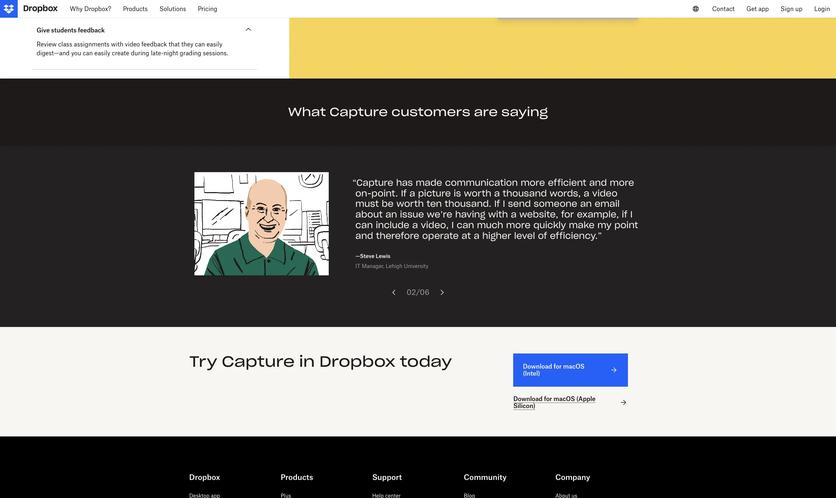Task type: vqa. For each thing, say whether or not it's contained in the screenshot.
you
yes



Task type: describe. For each thing, give the bounding box(es) containing it.
a right words, at the top right of the page
[[584, 188, 590, 199]]

about
[[356, 209, 383, 220]]

having
[[455, 209, 485, 220]]

be
[[382, 198, 394, 210]]

words,
[[550, 188, 581, 199]]

sessions.
[[203, 49, 228, 57]]

download for macos (intel)
[[523, 363, 585, 378]]

why
[[70, 5, 83, 13]]

of
[[538, 230, 547, 242]]

a smiling man stands in front of a desk with several computers image
[[195, 173, 329, 276]]

1 horizontal spatial an
[[580, 198, 592, 210]]

much
[[477, 220, 503, 231]]

pricing link
[[192, 0, 223, 18]]

what capture customers are saying
[[288, 104, 548, 120]]

give students feedback
[[37, 27, 105, 34]]

0 horizontal spatial worth
[[397, 198, 424, 210]]

therefore
[[376, 230, 419, 242]]

solutions
[[160, 5, 186, 13]]

(apple
[[577, 396, 596, 403]]

dropbox?
[[84, 5, 111, 13]]

assignments
[[74, 41, 109, 48]]

company
[[555, 473, 590, 482]]

pricing
[[198, 5, 217, 13]]

communication
[[445, 177, 518, 189]]

sign up link
[[775, 0, 809, 18]]

macos for download for macos (intel)
[[563, 363, 585, 370]]

download for macos (apple silicon) link
[[514, 396, 628, 410]]

can down assignments
[[83, 49, 93, 57]]

try capture in dropbox today
[[189, 352, 452, 371]]

must
[[356, 198, 379, 210]]

login
[[815, 5, 830, 13]]

why dropbox? button
[[64, 0, 117, 18]]

give
[[37, 27, 50, 34]]

contact
[[712, 5, 735, 13]]

download for macos (apple silicon)
[[514, 396, 596, 410]]

what
[[288, 104, 326, 120]]

—steve lewis
[[356, 253, 391, 259]]

class
[[58, 41, 72, 48]]

1 vertical spatial products
[[281, 473, 313, 482]]

—steve
[[356, 253, 375, 259]]

feedback inside review class assignments with video feedback that they can easily digest—and you can easily create during late-night grading sessions.
[[141, 41, 167, 48]]

a up level
[[511, 209, 517, 220]]

they
[[181, 41, 193, 48]]

video,
[[421, 220, 449, 231]]

made
[[416, 177, 442, 189]]

thousand
[[503, 188, 547, 199]]

point
[[615, 220, 638, 231]]

0 horizontal spatial dropbox
[[189, 473, 220, 482]]

(intel)
[[523, 370, 540, 378]]

example,
[[577, 209, 619, 220]]

if
[[622, 209, 628, 220]]

products button
[[117, 0, 154, 18]]

send
[[508, 198, 531, 210]]

0 horizontal spatial feedback
[[78, 27, 105, 34]]

create
[[112, 49, 129, 57]]

02/06
[[407, 288, 430, 297]]

download for download for macos (intel)
[[523, 363, 552, 370]]

include
[[376, 220, 409, 231]]

1 horizontal spatial if
[[494, 198, 500, 210]]

level
[[514, 230, 535, 242]]

a right at
[[474, 230, 480, 242]]

efficiency."
[[550, 230, 602, 242]]

1 horizontal spatial and
[[589, 177, 607, 189]]

review class assignments with video feedback that they can easily digest—and you can easily create during late-night grading sessions.
[[37, 41, 228, 57]]

a left video,
[[412, 220, 418, 231]]

we're
[[427, 209, 452, 220]]

during
[[131, 49, 149, 57]]

my
[[598, 220, 612, 231]]

manager,
[[362, 263, 384, 270]]

sign
[[781, 5, 794, 13]]

picture
[[418, 188, 451, 199]]

capture for try
[[222, 352, 295, 371]]

can down must
[[356, 220, 373, 231]]

email
[[595, 198, 620, 210]]

is
[[454, 188, 461, 199]]

1 horizontal spatial worth
[[464, 188, 491, 199]]

download for macos (intel) link
[[514, 354, 628, 387]]

saying
[[501, 104, 548, 120]]

"capture has made communication more efficient and more on-point. if a picture is worth a thousand words, a video must be worth ten thousand. if i send someone an email about an issue we're having with a website, for example, if i can include a video, i can much more quickly make my point and therefore operate at a higher level of efficiency."
[[352, 177, 638, 242]]

0 horizontal spatial i
[[452, 220, 454, 231]]



Task type: locate. For each thing, give the bounding box(es) containing it.
1 vertical spatial download
[[514, 396, 543, 403]]

macos
[[563, 363, 585, 370], [554, 396, 575, 403]]

worth down has
[[397, 198, 424, 210]]

0 vertical spatial dropbox
[[319, 352, 395, 371]]

1 vertical spatial capture
[[222, 352, 295, 371]]

worth
[[464, 188, 491, 199], [397, 198, 424, 210]]

thousand.
[[445, 198, 492, 210]]

"capture
[[352, 177, 393, 189]]

ten
[[427, 198, 442, 210]]

on-
[[356, 188, 372, 199]]

are
[[474, 104, 498, 120]]

0 horizontal spatial products
[[123, 5, 148, 13]]

1 vertical spatial macos
[[554, 396, 575, 403]]

it
[[356, 263, 360, 270]]

get app
[[747, 5, 769, 13]]

students
[[51, 27, 77, 34]]

point.
[[372, 188, 398, 199]]

for inside download for macos (apple silicon)
[[544, 396, 552, 403]]

why dropbox?
[[70, 5, 111, 13]]

macos left (apple
[[554, 396, 575, 403]]

1 vertical spatial for
[[554, 363, 562, 370]]

products inside popup button
[[123, 5, 148, 13]]

0 vertical spatial easily
[[207, 41, 223, 48]]

macos inside download for macos (apple silicon)
[[554, 396, 575, 403]]

video inside "capture has made communication more efficient and more on-point. if a picture is worth a thousand words, a video must be worth ten thousand. if i send someone an email about an issue we're having with a website, for example, if i can include a video, i can much more quickly make my point and therefore operate at a higher level of efficiency."
[[592, 188, 618, 199]]

digest—and
[[37, 49, 70, 57]]

download inside download for macos (apple silicon)
[[514, 396, 543, 403]]

video up during
[[125, 41, 140, 48]]

higher
[[482, 230, 511, 242]]

up
[[795, 5, 803, 13]]

for inside download for macos (intel)
[[554, 363, 562, 370]]

1 vertical spatial dropbox
[[189, 473, 220, 482]]

dropbox
[[319, 352, 395, 371], [189, 473, 220, 482]]

0 horizontal spatial if
[[401, 188, 407, 199]]

i left at
[[452, 220, 454, 231]]

for down words, at the top right of the page
[[561, 209, 574, 220]]

feedback up assignments
[[78, 27, 105, 34]]

grading
[[180, 49, 201, 57]]

an
[[580, 198, 592, 210], [386, 209, 397, 220]]

0 horizontal spatial capture
[[222, 352, 295, 371]]

easily
[[207, 41, 223, 48], [94, 49, 110, 57]]

0 vertical spatial macos
[[563, 363, 585, 370]]

download for download for macos (apple silicon)
[[514, 396, 543, 403]]

capture
[[330, 104, 388, 120], [222, 352, 295, 371]]

can down thousand.
[[457, 220, 474, 231]]

2 vertical spatial for
[[544, 396, 552, 403]]

capture for what
[[330, 104, 388, 120]]

customers
[[391, 104, 470, 120]]

worth right is
[[464, 188, 491, 199]]

a screenshot of chart, with a circle drawn over part of the image and the dropbox capture toolbar image
[[307, 0, 819, 61]]

today
[[400, 352, 452, 371]]

for right silicon)
[[544, 396, 552, 403]]

0 vertical spatial products
[[123, 5, 148, 13]]

a left send
[[494, 188, 500, 199]]

for
[[561, 209, 574, 220], [554, 363, 562, 370], [544, 396, 552, 403]]

0 horizontal spatial and
[[356, 230, 373, 242]]

footer containing dropbox
[[0, 455, 836, 499]]

lewis
[[376, 253, 391, 259]]

login link
[[809, 0, 836, 18]]

1 horizontal spatial dropbox
[[319, 352, 395, 371]]

get
[[747, 5, 757, 13]]

1 horizontal spatial i
[[503, 198, 505, 210]]

has
[[396, 177, 413, 189]]

feedback
[[78, 27, 105, 34], [141, 41, 167, 48]]

1 horizontal spatial products
[[281, 473, 313, 482]]

0 horizontal spatial an
[[386, 209, 397, 220]]

solutions button
[[154, 0, 192, 18]]

with up higher
[[488, 209, 508, 220]]

2 horizontal spatial i
[[630, 209, 633, 220]]

0 horizontal spatial video
[[125, 41, 140, 48]]

more
[[521, 177, 545, 189], [610, 177, 634, 189], [506, 220, 531, 231]]

1 vertical spatial and
[[356, 230, 373, 242]]

operate
[[422, 230, 459, 242]]

for inside "capture has made communication more efficient and more on-point. if a picture is worth a thousand words, a video must be worth ten thousand. if i send someone an email about an issue we're having with a website, for example, if i can include a video, i can much more quickly make my point and therefore operate at a higher level of efficiency."
[[561, 209, 574, 220]]

1 vertical spatial feedback
[[141, 41, 167, 48]]

if right point.
[[401, 188, 407, 199]]

download inside download for macos (intel)
[[523, 363, 552, 370]]

contact button
[[706, 0, 741, 18]]

1 horizontal spatial video
[[592, 188, 618, 199]]

support
[[372, 473, 402, 482]]

i
[[503, 198, 505, 210], [630, 209, 633, 220], [452, 220, 454, 231]]

and up —steve
[[356, 230, 373, 242]]

issue
[[400, 209, 424, 220]]

silicon)
[[514, 403, 536, 410]]

someone
[[534, 198, 578, 210]]

with up create
[[111, 41, 123, 48]]

can right they
[[195, 41, 205, 48]]

0 horizontal spatial with
[[111, 41, 123, 48]]

if left send
[[494, 198, 500, 210]]

more up email
[[610, 177, 634, 189]]

1 vertical spatial with
[[488, 209, 508, 220]]

website,
[[519, 209, 558, 220]]

late-
[[151, 49, 164, 57]]

lehigh
[[386, 263, 403, 270]]

quickly
[[534, 220, 566, 231]]

a left made
[[410, 188, 415, 199]]

try
[[189, 352, 217, 371]]

review
[[37, 41, 57, 48]]

a
[[410, 188, 415, 199], [494, 188, 500, 199], [584, 188, 590, 199], [511, 209, 517, 220], [412, 220, 418, 231], [474, 230, 480, 242]]

more up send
[[521, 177, 545, 189]]

macos for download for macos (apple silicon)
[[554, 396, 575, 403]]

1 horizontal spatial with
[[488, 209, 508, 220]]

with inside review class assignments with video feedback that they can easily digest—and you can easily create during late-night grading sessions.
[[111, 41, 123, 48]]

with
[[111, 41, 123, 48], [488, 209, 508, 220]]

0 vertical spatial capture
[[330, 104, 388, 120]]

0 vertical spatial for
[[561, 209, 574, 220]]

0 vertical spatial and
[[589, 177, 607, 189]]

0 vertical spatial feedback
[[78, 27, 105, 34]]

for for download for macos (apple silicon)
[[544, 396, 552, 403]]

with inside "capture has made communication more efficient and more on-point. if a picture is worth a thousand words, a video must be worth ten thousand. if i send someone an email about an issue we're having with a website, for example, if i can include a video, i can much more quickly make my point and therefore operate at a higher level of efficiency."
[[488, 209, 508, 220]]

for right (intel)
[[554, 363, 562, 370]]

and up email
[[589, 177, 607, 189]]

easily up "sessions."
[[207, 41, 223, 48]]

for for download for macos (intel)
[[554, 363, 562, 370]]

0 vertical spatial download
[[523, 363, 552, 370]]

night
[[164, 49, 178, 57]]

i right the "if"
[[630, 209, 633, 220]]

macos up (apple
[[563, 363, 585, 370]]

efficient
[[548, 177, 587, 189]]

0 vertical spatial with
[[111, 41, 123, 48]]

macos inside download for macos (intel)
[[563, 363, 585, 370]]

video up example,
[[592, 188, 618, 199]]

0 vertical spatial video
[[125, 41, 140, 48]]

more down send
[[506, 220, 531, 231]]

video inside review class assignments with video feedback that they can easily digest—and you can easily create during late-night grading sessions.
[[125, 41, 140, 48]]

that
[[169, 41, 180, 48]]

easily down assignments
[[94, 49, 110, 57]]

an left "issue"
[[386, 209, 397, 220]]

app
[[759, 5, 769, 13]]

feedback up late-
[[141, 41, 167, 48]]

it manager, lehigh university
[[356, 263, 429, 270]]

0 horizontal spatial easily
[[94, 49, 110, 57]]

1 horizontal spatial capture
[[330, 104, 388, 120]]

footer
[[0, 455, 836, 499]]

1 vertical spatial easily
[[94, 49, 110, 57]]

sign up
[[781, 5, 803, 13]]

1 vertical spatial video
[[592, 188, 618, 199]]

community
[[464, 473, 507, 482]]

download
[[523, 363, 552, 370], [514, 396, 543, 403]]

1 horizontal spatial feedback
[[141, 41, 167, 48]]

make
[[569, 220, 595, 231]]

an left email
[[580, 198, 592, 210]]

in
[[299, 352, 315, 371]]

can
[[195, 41, 205, 48], [83, 49, 93, 57], [356, 220, 373, 231], [457, 220, 474, 231]]

you
[[71, 49, 81, 57]]

at
[[462, 230, 471, 242]]

i left send
[[503, 198, 505, 210]]

1 horizontal spatial easily
[[207, 41, 223, 48]]



